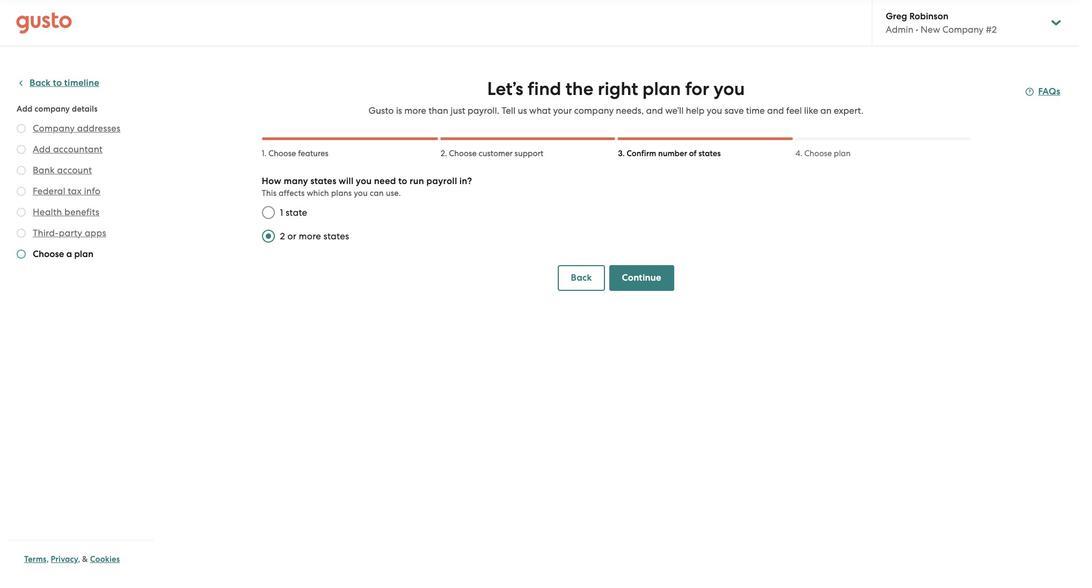 Task type: vqa. For each thing, say whether or not it's contained in the screenshot.
Number
yes



Task type: describe. For each thing, give the bounding box(es) containing it.
check image for third-
[[17, 229, 26, 238]]

3 check image from the top
[[17, 250, 26, 259]]

back for back
[[571, 272, 592, 284]]

new
[[921, 24, 941, 35]]

choose for choose customer support
[[449, 149, 477, 158]]

gusto
[[369, 105, 394, 116]]

terms
[[24, 555, 47, 565]]

company addresses button
[[33, 122, 121, 135]]

1 state radio
[[256, 201, 280, 225]]

health benefits button
[[33, 206, 99, 219]]

feel
[[787, 105, 802, 116]]

addresses
[[77, 123, 121, 134]]

timeline
[[64, 77, 99, 89]]

cookies button
[[90, 553, 120, 566]]

add accountant
[[33, 144, 103, 155]]

cookies
[[90, 555, 120, 565]]

terms link
[[24, 555, 47, 565]]

how many states will you need to run payroll in? this affects which plans you can use.
[[262, 176, 472, 198]]

find
[[528, 78, 562, 100]]

an
[[821, 105, 832, 116]]

choose for choose features
[[269, 149, 296, 158]]

payroll
[[427, 176, 457, 187]]

2
[[280, 231, 285, 242]]

states for of
[[699, 149, 721, 158]]

features
[[298, 149, 329, 158]]

run
[[410, 176, 424, 187]]

federal
[[33, 186, 65, 197]]

many
[[284, 176, 308, 187]]

the
[[566, 78, 594, 100]]

to inside button
[[53, 77, 62, 89]]

greg robinson admin • new company #2
[[886, 11, 997, 35]]

states inside 'how many states will you need to run payroll in? this affects which plans you can use.'
[[311, 176, 337, 187]]

info
[[84, 186, 101, 197]]

confirm
[[627, 149, 657, 158]]

terms , privacy , & cookies
[[24, 555, 120, 565]]

expert.
[[834, 105, 864, 116]]

1
[[280, 207, 283, 218]]

back button
[[558, 265, 605, 291]]

health
[[33, 207, 62, 218]]

#2
[[986, 24, 997, 35]]

of
[[689, 149, 697, 158]]

number
[[659, 149, 688, 158]]

customer
[[479, 149, 513, 158]]

company addresses
[[33, 123, 121, 134]]

tax
[[68, 186, 82, 197]]

third-
[[33, 228, 59, 238]]

check image for company
[[17, 124, 26, 133]]

you right help
[[707, 105, 723, 116]]

plan inside the let's find the right plan for you gusto is more than just payroll. tell us what your company needs, and we'll help you save time and feel like an expert.
[[643, 78, 681, 100]]

check image for add
[[17, 145, 26, 154]]

support
[[515, 149, 544, 158]]

is
[[396, 105, 402, 116]]

or
[[288, 231, 297, 242]]

health benefits
[[33, 207, 99, 218]]

than
[[429, 105, 449, 116]]

account
[[57, 165, 92, 176]]

2 or more states
[[280, 231, 349, 242]]

details
[[72, 104, 98, 114]]

company inside the let's find the right plan for you gusto is more than just payroll. tell us what your company needs, and we'll help you save time and feel like an expert.
[[575, 105, 614, 116]]

add company details
[[17, 104, 98, 114]]

0 horizontal spatial more
[[299, 231, 321, 242]]

faqs
[[1039, 86, 1061, 97]]

privacy link
[[51, 555, 78, 565]]

tell
[[502, 105, 516, 116]]

add for add company details
[[17, 104, 33, 114]]

plans
[[331, 189, 352, 198]]

check image for bank
[[17, 166, 26, 175]]

bank account
[[33, 165, 92, 176]]

federal tax info button
[[33, 185, 101, 198]]



Task type: locate. For each thing, give the bounding box(es) containing it.
0 vertical spatial plan
[[643, 78, 681, 100]]

choose a plan
[[33, 249, 93, 260]]

plan inside list
[[74, 249, 93, 260]]

0 vertical spatial back
[[30, 77, 51, 89]]

2 check image from the top
[[17, 166, 26, 175]]

2 or more states radio
[[256, 225, 280, 248]]

save
[[725, 105, 744, 116]]

help
[[686, 105, 705, 116]]

•
[[916, 24, 919, 35]]

check image left "add accountant" button in the left of the page
[[17, 145, 26, 154]]

4 check image from the top
[[17, 208, 26, 217]]

choose inside list
[[33, 249, 64, 260]]

1 horizontal spatial plan
[[643, 78, 681, 100]]

right
[[598, 78, 638, 100]]

1 horizontal spatial more
[[405, 105, 426, 116]]

back to timeline button
[[17, 77, 99, 90]]

1 , from the left
[[47, 555, 49, 565]]

2 , from the left
[[78, 555, 80, 565]]

company down add company details
[[33, 123, 75, 134]]

, left privacy
[[47, 555, 49, 565]]

0 vertical spatial add
[[17, 104, 33, 114]]

choose features
[[269, 149, 329, 158]]

choose for choose plan
[[805, 149, 832, 158]]

you right will
[[356, 176, 372, 187]]

third-party apps button
[[33, 227, 106, 240]]

more inside the let's find the right plan for you gusto is more than just payroll. tell us what your company needs, and we'll help you save time and feel like an expert.
[[405, 105, 426, 116]]

privacy
[[51, 555, 78, 565]]

add
[[17, 104, 33, 114], [33, 144, 51, 155]]

1 vertical spatial to
[[399, 176, 408, 187]]

check image left choose a plan at the left of the page
[[17, 250, 26, 259]]

third-party apps
[[33, 228, 106, 238]]

like
[[805, 105, 819, 116]]

choose a plan list
[[17, 122, 149, 263]]

check image left third-
[[17, 229, 26, 238]]

,
[[47, 555, 49, 565], [78, 555, 80, 565]]

more
[[405, 105, 426, 116], [299, 231, 321, 242]]

company
[[943, 24, 984, 35], [33, 123, 75, 134]]

company
[[35, 104, 70, 114], [575, 105, 614, 116]]

add up the bank
[[33, 144, 51, 155]]

, left '&'
[[78, 555, 80, 565]]

to left run
[[399, 176, 408, 187]]

choose for choose a plan
[[33, 249, 64, 260]]

1 vertical spatial back
[[571, 272, 592, 284]]

1 horizontal spatial company
[[943, 24, 984, 35]]

1 and from the left
[[646, 105, 663, 116]]

we'll
[[666, 105, 684, 116]]

back for back to timeline
[[30, 77, 51, 89]]

check image
[[17, 145, 26, 154], [17, 166, 26, 175], [17, 187, 26, 196], [17, 208, 26, 217]]

choose customer support
[[449, 149, 544, 158]]

company down back to timeline button
[[35, 104, 70, 114]]

add down back to timeline button
[[17, 104, 33, 114]]

states
[[699, 149, 721, 158], [311, 176, 337, 187], [324, 231, 349, 242]]

states down plans
[[324, 231, 349, 242]]

affects
[[279, 189, 305, 198]]

us
[[518, 105, 527, 116]]

choose up in?
[[449, 149, 477, 158]]

choose left a
[[33, 249, 64, 260]]

can
[[370, 189, 384, 198]]

which
[[307, 189, 329, 198]]

plan
[[643, 78, 681, 100], [834, 149, 851, 158], [74, 249, 93, 260]]

add for add accountant
[[33, 144, 51, 155]]

check image left federal on the top left of the page
[[17, 187, 26, 196]]

check image for federal
[[17, 187, 26, 196]]

company inside greg robinson admin • new company #2
[[943, 24, 984, 35]]

greg
[[886, 11, 908, 22]]

add inside button
[[33, 144, 51, 155]]

you left can
[[354, 189, 368, 198]]

this
[[262, 189, 277, 198]]

company inside company addresses button
[[33, 123, 75, 134]]

1 state
[[280, 207, 307, 218]]

0 horizontal spatial back
[[30, 77, 51, 89]]

confirm number of states
[[627, 149, 721, 158]]

plan down "expert."
[[834, 149, 851, 158]]

plan up we'll
[[643, 78, 681, 100]]

choose up how
[[269, 149, 296, 158]]

0 vertical spatial states
[[699, 149, 721, 158]]

more right is on the left top of page
[[405, 105, 426, 116]]

1 check image from the top
[[17, 145, 26, 154]]

state
[[286, 207, 307, 218]]

continue
[[622, 272, 662, 284]]

states up which
[[311, 176, 337, 187]]

1 horizontal spatial add
[[33, 144, 51, 155]]

party
[[59, 228, 82, 238]]

2 horizontal spatial plan
[[834, 149, 851, 158]]

faqs button
[[1026, 85, 1061, 98]]

1 horizontal spatial back
[[571, 272, 592, 284]]

&
[[82, 555, 88, 565]]

choose
[[269, 149, 296, 158], [449, 149, 477, 158], [805, 149, 832, 158], [33, 249, 64, 260]]

payroll.
[[468, 105, 500, 116]]

2 vertical spatial check image
[[17, 250, 26, 259]]

0 vertical spatial more
[[405, 105, 426, 116]]

and left we'll
[[646, 105, 663, 116]]

1 horizontal spatial ,
[[78, 555, 80, 565]]

company down the
[[575, 105, 614, 116]]

check image down add company details
[[17, 124, 26, 133]]

for
[[686, 78, 710, 100]]

what
[[530, 105, 551, 116]]

2 check image from the top
[[17, 229, 26, 238]]

check image left the bank
[[17, 166, 26, 175]]

check image
[[17, 124, 26, 133], [17, 229, 26, 238], [17, 250, 26, 259]]

and left feel
[[768, 105, 784, 116]]

0 vertical spatial check image
[[17, 124, 26, 133]]

to
[[53, 77, 62, 89], [399, 176, 408, 187]]

0 horizontal spatial add
[[17, 104, 33, 114]]

needs,
[[616, 105, 644, 116]]

0 horizontal spatial company
[[35, 104, 70, 114]]

0 horizontal spatial to
[[53, 77, 62, 89]]

states right of
[[699, 149, 721, 158]]

you up save
[[714, 78, 745, 100]]

3 check image from the top
[[17, 187, 26, 196]]

just
[[451, 105, 466, 116]]

let's find the right plan for you gusto is more than just payroll. tell us what your company needs, and we'll help you save time and feel like an expert.
[[369, 78, 864, 116]]

federal tax info
[[33, 186, 101, 197]]

0 horizontal spatial company
[[33, 123, 75, 134]]

benefits
[[64, 207, 99, 218]]

apps
[[85, 228, 106, 238]]

more right the or
[[299, 231, 321, 242]]

2 vertical spatial plan
[[74, 249, 93, 260]]

0 horizontal spatial ,
[[47, 555, 49, 565]]

need
[[374, 176, 396, 187]]

2 and from the left
[[768, 105, 784, 116]]

1 horizontal spatial and
[[768, 105, 784, 116]]

bank
[[33, 165, 55, 176]]

1 check image from the top
[[17, 124, 26, 133]]

check image for health
[[17, 208, 26, 217]]

to left timeline
[[53, 77, 62, 89]]

company left #2
[[943, 24, 984, 35]]

home image
[[16, 12, 72, 34]]

accountant
[[53, 144, 103, 155]]

1 vertical spatial add
[[33, 144, 51, 155]]

back to timeline
[[30, 77, 99, 89]]

will
[[339, 176, 354, 187]]

1 vertical spatial plan
[[834, 149, 851, 158]]

let's
[[487, 78, 524, 100]]

1 vertical spatial more
[[299, 231, 321, 242]]

time
[[746, 105, 765, 116]]

how
[[262, 176, 282, 187]]

robinson
[[910, 11, 949, 22]]

choose plan
[[805, 149, 851, 158]]

1 horizontal spatial company
[[575, 105, 614, 116]]

states for more
[[324, 231, 349, 242]]

bank account button
[[33, 164, 92, 177]]

check image left health at top
[[17, 208, 26, 217]]

1 vertical spatial check image
[[17, 229, 26, 238]]

continue button
[[609, 265, 675, 291]]

you
[[714, 78, 745, 100], [707, 105, 723, 116], [356, 176, 372, 187], [354, 189, 368, 198]]

your
[[554, 105, 572, 116]]

2 vertical spatial states
[[324, 231, 349, 242]]

1 vertical spatial states
[[311, 176, 337, 187]]

0 horizontal spatial plan
[[74, 249, 93, 260]]

0 horizontal spatial and
[[646, 105, 663, 116]]

admin
[[886, 24, 914, 35]]

use.
[[386, 189, 401, 198]]

1 vertical spatial company
[[33, 123, 75, 134]]

1 horizontal spatial to
[[399, 176, 408, 187]]

a
[[66, 249, 72, 260]]

to inside 'how many states will you need to run payroll in? this affects which plans you can use.'
[[399, 176, 408, 187]]

plan right a
[[74, 249, 93, 260]]

choose down like
[[805, 149, 832, 158]]

back
[[30, 77, 51, 89], [571, 272, 592, 284]]

0 vertical spatial to
[[53, 77, 62, 89]]

0 vertical spatial company
[[943, 24, 984, 35]]

add accountant button
[[33, 143, 103, 156]]



